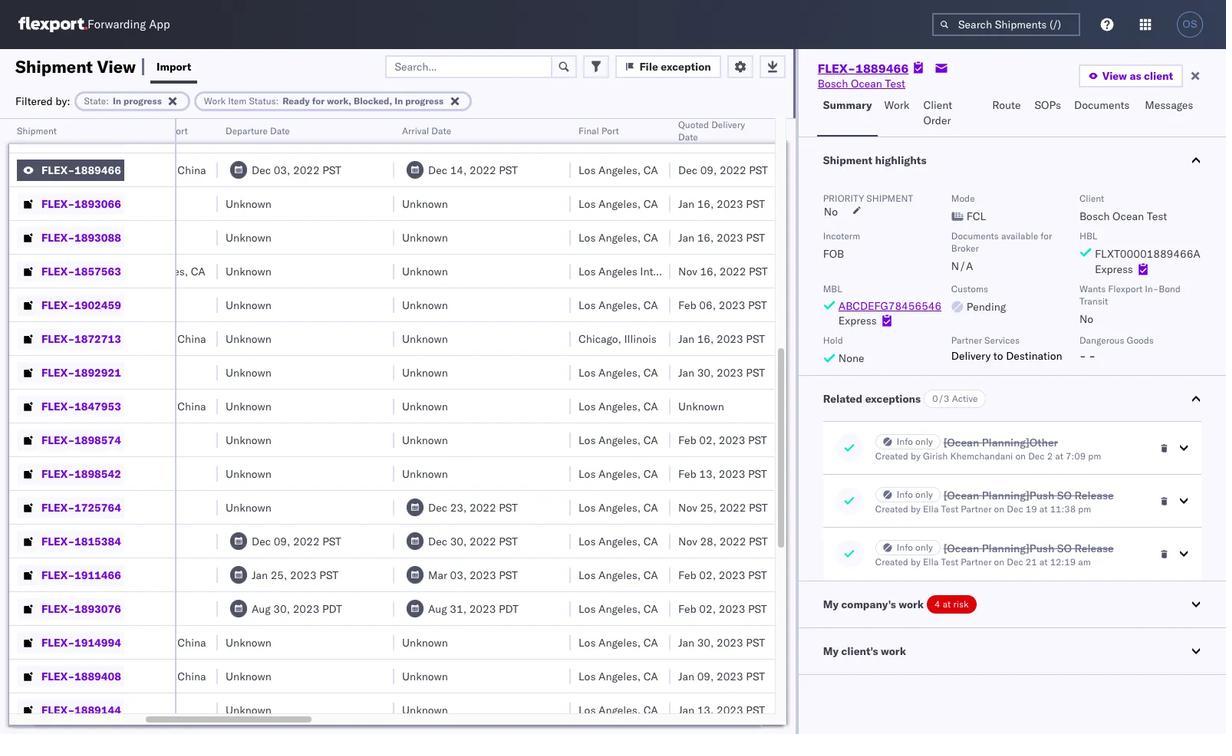 Task type: locate. For each thing, give the bounding box(es) containing it.
2 feb 02, 2023 pst from the top
[[678, 568, 767, 582]]

4 resize handle column header from the left
[[200, 119, 218, 734]]

partner up risk
[[961, 556, 992, 568]]

shanghai, right 1889408
[[126, 669, 175, 683]]

shipment highlights button
[[799, 137, 1226, 183]]

flex- inside 'button'
[[41, 501, 74, 514]]

available
[[1001, 230, 1038, 242]]

1 vertical spatial by
[[911, 503, 921, 515]]

shanghai, china
[[126, 163, 206, 177], [126, 332, 206, 346], [126, 399, 206, 413], [126, 636, 206, 650], [126, 669, 206, 683]]

1 nov from the top
[[678, 264, 697, 278]]

flexport demo shipper co. down 1857563
[[26, 298, 156, 312]]

flex-1893076 button
[[17, 598, 124, 620]]

flex- for the flex-1872713 button at the left top
[[41, 332, 74, 346]]

yantian right 1893088
[[126, 231, 162, 244]]

[ocean
[[944, 436, 979, 450], [944, 489, 979, 503], [944, 542, 979, 556]]

shipper
[[26, 125, 58, 137], [100, 197, 138, 211], [100, 231, 138, 244], [100, 298, 138, 312], [97, 366, 135, 379], [97, 433, 135, 447], [97, 467, 135, 481], [100, 501, 138, 514], [100, 534, 138, 548], [100, 568, 138, 582], [100, 602, 138, 616], [100, 636, 138, 650]]

demo down flex-1725764
[[69, 534, 98, 548]]

1 vertical spatial [ocean planning]push so release
[[944, 542, 1114, 556]]

4 shanghai, from the top
[[126, 636, 175, 650]]

0 horizontal spatial in
[[113, 95, 121, 106]]

planning]push up 19
[[982, 489, 1055, 503]]

related exceptions
[[823, 392, 921, 406]]

4
[[935, 599, 940, 610]]

1 departure from the left
[[126, 125, 168, 137]]

by for created by ella test partner on dec 19 at 11:38 pm
[[911, 503, 921, 515]]

flexport demo shipper co. up 1893088
[[26, 197, 156, 211]]

2 vertical spatial shipment
[[823, 153, 872, 167]]

5 co. from the top
[[141, 534, 156, 548]]

flex-1892921
[[41, 366, 121, 379]]

1 vertical spatial bookings test shipper china
[[26, 433, 166, 447]]

0 horizontal spatial documents
[[951, 230, 999, 242]]

1 horizontal spatial 03,
[[450, 568, 467, 582]]

1 by from the top
[[911, 450, 921, 462]]

shipment inside shipment highlights button
[[823, 153, 872, 167]]

girish
[[923, 450, 948, 462]]

port for final port
[[602, 125, 619, 137]]

flex-1872713
[[41, 332, 121, 346]]

on for 19
[[994, 503, 1005, 515]]

2 release from the top
[[1075, 542, 1114, 556]]

1 vertical spatial ltd
[[168, 703, 186, 717]]

demo up flex-1815384
[[69, 501, 98, 514]]

mar 03, 2023 pst
[[428, 568, 518, 582]]

info for created by ella test partner on dec 21 at 12:19 am
[[897, 542, 913, 553]]

flex-1898542
[[41, 467, 121, 481]]

wants
[[1080, 283, 1106, 295]]

test up flex-1725764
[[74, 467, 94, 481]]

0 vertical spatial [ocean planning]push so release
[[944, 489, 1114, 503]]

2 only from the top
[[915, 489, 933, 500]]

planning]other
[[982, 436, 1058, 450]]

[ocean for 19
[[944, 489, 979, 503]]

0 vertical spatial for
[[312, 95, 325, 106]]

1 horizontal spatial express
[[1095, 262, 1133, 276]]

0 vertical spatial shanghai
[[26, 129, 82, 143]]

0 vertical spatial my
[[823, 598, 839, 612]]

bosch ocean test up flex-1898574 button
[[26, 399, 114, 413]]

13, down exception
[[697, 129, 714, 143]]

1 vertical spatial shanghai bluetech co., ltd
[[26, 703, 186, 717]]

1 info only from the top
[[897, 436, 933, 447]]

my for my client's work
[[823, 645, 839, 658]]

departure down item
[[226, 125, 268, 137]]

1 vertical spatial bluetech
[[85, 703, 140, 717]]

dangerous goods - -
[[1080, 335, 1154, 363]]

2022 down dec 23, 2022 pst on the bottom of the page
[[470, 534, 496, 548]]

in right "blocked,"
[[394, 95, 403, 106]]

2 flexport demo shipper co. from the top
[[26, 231, 156, 244]]

1 vertical spatial 25,
[[271, 568, 287, 582]]

flexport demo shipper co. down 1893076 at bottom left
[[26, 636, 156, 650]]

0 horizontal spatial date
[[270, 125, 290, 137]]

my inside button
[[823, 645, 839, 658]]

quoted delivery date
[[678, 119, 745, 143]]

shanghai, china right 1889408
[[126, 669, 206, 683]]

work down bosch ocean test "link"
[[884, 98, 910, 112]]

pdt for aug 30, 2023 pdt
[[322, 602, 342, 616]]

1 [ocean planning]push so release from the top
[[944, 489, 1114, 503]]

2 in from the left
[[394, 95, 403, 106]]

flexport demo shipper co. up 1815384 on the left bottom
[[26, 501, 156, 514]]

demo up flex-1893088
[[69, 197, 98, 211]]

3 demo from the top
[[69, 298, 98, 312]]

dec
[[252, 163, 271, 177], [428, 163, 447, 177], [678, 163, 698, 177], [1028, 450, 1045, 462], [428, 501, 447, 514], [1007, 503, 1023, 515], [252, 534, 271, 548], [428, 534, 447, 548], [1007, 556, 1023, 568]]

03, down the departure date button
[[274, 163, 290, 177]]

partner
[[951, 335, 982, 346], [961, 503, 992, 515], [961, 556, 992, 568]]

03, right mar
[[450, 568, 467, 582]]

bookings
[[26, 366, 71, 379], [26, 433, 71, 447], [26, 467, 71, 481]]

departure inside button
[[226, 125, 268, 137]]

flex- inside "button"
[[41, 163, 74, 177]]

bluetech down 1889408
[[85, 703, 140, 717]]

bosch ocean test down flex-1889466 link on the right
[[818, 77, 905, 91]]

client for bosch
[[1080, 193, 1104, 204]]

work
[[899, 598, 924, 612], [881, 645, 906, 658]]

date right the arrival
[[432, 125, 451, 137]]

2 [ocean planning]push so release from the top
[[944, 542, 1114, 556]]

0 vertical spatial info
[[897, 436, 913, 447]]

2 info only from the top
[[897, 489, 933, 500]]

2 planning]push from the top
[[982, 542, 1055, 556]]

1 vertical spatial work
[[881, 645, 906, 658]]

0 vertical spatial jan 30, 2023 pst
[[678, 366, 765, 379]]

created for created by girish khemchandani on dec 2 at 7:09 pm
[[875, 450, 908, 462]]

1889466 down 1889145
[[74, 163, 121, 177]]

2 jan 13, 2023 pst from the top
[[678, 703, 765, 717]]

feb down the nov 28, 2022 pst in the bottom of the page
[[678, 568, 697, 582]]

bookings test shipper china
[[26, 366, 166, 379], [26, 433, 166, 447], [26, 467, 166, 481]]

client inside button
[[923, 98, 952, 112]]

priority shipment
[[823, 193, 913, 204]]

3 created from the top
[[875, 556, 908, 568]]

1 vertical spatial release
[[1075, 542, 1114, 556]]

shanghai, down departure port
[[126, 163, 175, 177]]

test up work button
[[885, 77, 905, 91]]

0 vertical spatial 09,
[[700, 163, 717, 177]]

-- left the flex-1857563
[[26, 264, 39, 278]]

co. right 1893066
[[141, 197, 156, 211]]

1 my from the top
[[823, 598, 839, 612]]

co. right 1902459
[[141, 298, 156, 312]]

final port button
[[571, 122, 655, 137]]

by for created by girish khemchandani on dec 2 at 7:09 pm
[[911, 450, 921, 462]]

flexport down flex-1898542 button
[[26, 501, 66, 514]]

info only up created by ella test partner on dec 21 at 12:19 am
[[897, 542, 933, 553]]

0 horizontal spatial :
[[106, 95, 109, 106]]

2 resize handle column header from the left
[[100, 119, 118, 734]]

view
[[97, 56, 136, 77], [1102, 69, 1127, 83]]

by for created by ella test partner on dec 21 at 12:19 am
[[911, 556, 921, 568]]

work for work item status : ready for work, blocked, in progress
[[204, 95, 226, 106]]

1893076
[[74, 602, 121, 616]]

delivery
[[711, 119, 745, 130], [951, 349, 991, 363]]

documents inside documents available for broker n/a
[[951, 230, 999, 242]]

2 departure from the left
[[226, 125, 268, 137]]

at
[[1055, 450, 1063, 462], [1040, 503, 1048, 515], [1040, 556, 1048, 568], [943, 599, 951, 610]]

abcdefg78456546
[[838, 299, 942, 313]]

bookings test shipper china up the '1898542'
[[26, 433, 166, 447]]

in right 'state'
[[113, 95, 121, 106]]

flex-1898542 button
[[17, 463, 124, 485]]

flex-1889466 up summary
[[818, 61, 909, 76]]

3 bookings from the top
[[26, 467, 71, 481]]

flex-1893076
[[41, 602, 121, 616]]

1 vertical spatial info
[[897, 489, 913, 500]]

flex-1889466 down flex-1889145
[[41, 163, 121, 177]]

bookings down flex-1847953 button
[[26, 433, 71, 447]]

8 flexport demo shipper co. from the top
[[26, 636, 156, 650]]

1 resize handle column header from the left
[[0, 119, 18, 734]]

3 feb from the top
[[678, 467, 697, 481]]

client inside client bosch ocean test incoterm fob
[[1080, 193, 1104, 204]]

1 horizontal spatial date
[[432, 125, 451, 137]]

so up '12:19'
[[1057, 542, 1072, 556]]

nov left airport
[[678, 264, 697, 278]]

2 vertical spatial [ocean
[[944, 542, 979, 556]]

summary
[[823, 98, 872, 112]]

1 vertical spatial no
[[1080, 312, 1094, 326]]

9 yantian from the top
[[126, 602, 162, 616]]

feb up nov 25, 2022 pst
[[678, 467, 697, 481]]

1 in from the left
[[113, 95, 121, 106]]

13, down jan 09, 2023 pst
[[697, 703, 714, 717]]

no down 'transit'
[[1080, 312, 1094, 326]]

shipment view
[[15, 56, 136, 77]]

1 horizontal spatial view
[[1102, 69, 1127, 83]]

resize handle column header for arrival date
[[552, 119, 571, 734]]

2 by from the top
[[911, 503, 921, 515]]

0 vertical spatial client
[[923, 98, 952, 112]]

30, up jan 09, 2023 pst
[[697, 636, 714, 650]]

on for 21
[[994, 556, 1005, 568]]

1 vertical spatial ella
[[923, 556, 939, 568]]

jan 16, 2023 pst
[[678, 197, 765, 211], [678, 231, 765, 244], [678, 332, 765, 346]]

1 vertical spatial only
[[915, 489, 933, 500]]

1 vertical spatial bookings
[[26, 433, 71, 447]]

1 only from the top
[[915, 436, 933, 447]]

state : in progress
[[84, 95, 162, 106]]

co., down 'state : in progress'
[[143, 129, 165, 143]]

0 vertical spatial feb 02, 2023 pst
[[678, 433, 767, 447]]

1 release from the top
[[1075, 489, 1114, 503]]

1 aug from the left
[[252, 602, 271, 616]]

0 horizontal spatial 25,
[[271, 568, 287, 582]]

demo down flex-1893076
[[69, 636, 98, 650]]

feb left 06, in the right of the page
[[678, 298, 697, 312]]

international
[[640, 264, 702, 278]]

ella for created by ella test partner on dec 19 at 11:38 pm
[[923, 503, 939, 515]]

0 horizontal spatial 03,
[[274, 163, 290, 177]]

work right client's
[[881, 645, 906, 658]]

1 horizontal spatial pdt
[[499, 602, 519, 616]]

jan 30, 2023 pst down feb 06, 2023 pst on the right top
[[678, 366, 765, 379]]

info only down girish at the right bottom of the page
[[897, 489, 933, 500]]

0 vertical spatial by
[[911, 450, 921, 462]]

2 vertical spatial only
[[915, 542, 933, 553]]

1 horizontal spatial for
[[1041, 230, 1052, 242]]

1 horizontal spatial 25,
[[700, 501, 717, 514]]

0 vertical spatial work
[[899, 598, 924, 612]]

messages
[[1145, 98, 1193, 112]]

1 [ocean from the top
[[944, 436, 979, 450]]

1 vertical spatial flex-1889466
[[41, 163, 121, 177]]

1 vertical spatial shanghai
[[26, 703, 82, 717]]

resize handle column header
[[0, 119, 18, 734], [100, 119, 118, 734], [157, 119, 175, 734], [200, 119, 218, 734], [376, 119, 394, 734], [552, 119, 571, 734], [652, 119, 671, 734]]

test up flex-1847953
[[74, 366, 94, 379]]

hold
[[823, 335, 843, 346]]

shipment inside 'shipment' button
[[17, 125, 57, 137]]

jan 09, 2023 pst
[[678, 669, 765, 683]]

departure for departure date
[[226, 125, 268, 137]]

flexport demo shipper co. down 1893066
[[26, 231, 156, 244]]

flex- for flex-1898574 button
[[41, 433, 74, 447]]

so for 12:19
[[1057, 542, 1072, 556]]

1 vertical spatial 1889466
[[74, 163, 121, 177]]

shipment for shipment view
[[15, 56, 93, 77]]

1 horizontal spatial client
[[1080, 193, 1104, 204]]

flex- for flex-1914994 button
[[41, 636, 74, 650]]

1 created from the top
[[875, 450, 908, 462]]

dec 09, 2022 pst
[[678, 163, 768, 177], [252, 534, 341, 548]]

in
[[113, 95, 121, 106], [394, 95, 403, 106]]

[ocean for 21
[[944, 542, 979, 556]]

3 info from the top
[[897, 542, 913, 553]]

1 horizontal spatial delivery
[[951, 349, 991, 363]]

departure for departure port
[[126, 125, 168, 137]]

1 ella from the top
[[923, 503, 939, 515]]

documents for documents
[[1074, 98, 1130, 112]]

1 vertical spatial created
[[875, 503, 908, 515]]

shipment for shipment
[[17, 125, 57, 137]]

flex-1893088
[[41, 231, 121, 244]]

1 horizontal spatial in
[[394, 95, 403, 106]]

on left 19
[[994, 503, 1005, 515]]

n/a
[[951, 259, 973, 273]]

work left 4 in the bottom right of the page
[[899, 598, 924, 612]]

to
[[994, 349, 1003, 363]]

1 vertical spatial dec 09, 2022 pst
[[252, 534, 341, 548]]

1 bluetech from the top
[[85, 129, 140, 143]]

departure inside button
[[126, 125, 168, 137]]

status
[[249, 95, 276, 106]]

2 demo from the top
[[69, 231, 98, 244]]

client
[[923, 98, 952, 112], [1080, 193, 1104, 204]]

ocean up 'flxt00001889466a'
[[1113, 209, 1144, 223]]

flex- for flex-1898542 button
[[41, 467, 74, 481]]

client bosch ocean test incoterm fob
[[823, 193, 1167, 261]]

1857563
[[74, 264, 121, 278]]

flex-1914994 button
[[17, 632, 124, 653]]

1 co. from the top
[[141, 197, 156, 211]]

no
[[824, 205, 838, 219], [1080, 312, 1094, 326]]

partner for 19
[[961, 503, 992, 515]]

0 vertical spatial ltd
[[168, 129, 186, 143]]

work inside button
[[884, 98, 910, 112]]

0 vertical spatial 03,
[[274, 163, 290, 177]]

release for am
[[1075, 542, 1114, 556]]

dec 09, 2022 pst down "quoted delivery date" button
[[678, 163, 768, 177]]

yantian up ningbo
[[126, 534, 162, 548]]

2 : from the left
[[276, 95, 279, 106]]

3 nov from the top
[[678, 534, 697, 548]]

2 info from the top
[[897, 489, 913, 500]]

[ocean up created by ella test partner on dec 19 at 11:38 pm
[[944, 489, 979, 503]]

1 vertical spatial nov
[[678, 501, 697, 514]]

1 horizontal spatial departure
[[226, 125, 268, 137]]

1889466
[[856, 61, 909, 76], [74, 163, 121, 177]]

shipper down filtered by:
[[26, 125, 58, 137]]

1 vertical spatial [ocean
[[944, 489, 979, 503]]

angeles,
[[599, 129, 641, 143], [599, 163, 641, 177], [599, 197, 641, 211], [599, 231, 641, 244], [146, 264, 188, 278], [599, 298, 641, 312], [599, 366, 641, 379], [599, 399, 641, 413], [599, 433, 641, 447], [599, 467, 641, 481], [599, 501, 641, 514], [599, 534, 641, 548], [599, 568, 641, 582], [599, 602, 641, 616], [599, 636, 641, 650], [599, 669, 641, 683], [599, 703, 641, 717]]

2 vertical spatial bookings
[[26, 467, 71, 481]]

1889144
[[74, 703, 121, 717]]

port inside button
[[602, 125, 619, 137]]

work inside button
[[881, 645, 906, 658]]

1 horizontal spatial documents
[[1074, 98, 1130, 112]]

3 by from the top
[[911, 556, 921, 568]]

flex- for flex-1889145 button
[[41, 129, 74, 143]]

03, for 2022
[[274, 163, 290, 177]]

0 horizontal spatial progress
[[124, 95, 162, 106]]

resize handle column header for shipment
[[157, 119, 175, 734]]

import
[[157, 59, 191, 73]]

2 pdt from the left
[[499, 602, 519, 616]]

date down quoted
[[678, 131, 698, 143]]

progress
[[124, 95, 162, 106], [405, 95, 444, 106]]

0 vertical spatial jan 16, 2023 pst
[[678, 197, 765, 211]]

1 horizontal spatial work
[[884, 98, 910, 112]]

1 port from the left
[[170, 125, 188, 137]]

delivery left to at the top of page
[[951, 349, 991, 363]]

21
[[1026, 556, 1037, 568]]

client up hbl
[[1080, 193, 1104, 204]]

co. right 1911466 at left bottom
[[141, 568, 156, 582]]

none
[[838, 351, 864, 365]]

3 resize handle column header from the left
[[157, 119, 175, 734]]

2 vertical spatial created
[[875, 556, 908, 568]]

0 vertical spatial bookings test shipper china
[[26, 366, 166, 379]]

2 ella from the top
[[923, 556, 939, 568]]

1 vertical spatial my
[[823, 645, 839, 658]]

2 bluetech from the top
[[85, 703, 140, 717]]

1 vertical spatial for
[[1041, 230, 1052, 242]]

0 vertical spatial no
[[824, 205, 838, 219]]

shanghai, right 1872713
[[126, 332, 175, 346]]

0 vertical spatial nov
[[678, 264, 697, 278]]

date inside button
[[270, 125, 290, 137]]

3 only from the top
[[915, 542, 933, 553]]

1 vertical spatial jan 30, 2023 pst
[[678, 636, 765, 650]]

7 yantian from the top
[[126, 467, 162, 481]]

1889466 inside "button"
[[74, 163, 121, 177]]

flex-1889466 inside flex-1889466 "button"
[[41, 163, 121, 177]]

my for my company's work
[[823, 598, 839, 612]]

1 jan 13, 2023 pst from the top
[[678, 129, 765, 143]]

-- right 1725764
[[126, 501, 139, 514]]

1 horizontal spatial aug
[[428, 602, 447, 616]]

1 vertical spatial express
[[838, 314, 877, 328]]

0 horizontal spatial work
[[204, 95, 226, 106]]

0 horizontal spatial departure
[[126, 125, 168, 137]]

1 planning]push from the top
[[982, 489, 1055, 503]]

1 horizontal spatial no
[[1080, 312, 1094, 326]]

shipment for shipment highlights
[[823, 153, 872, 167]]

1 vertical spatial 03,
[[450, 568, 467, 582]]

on down planning]other
[[1015, 450, 1026, 462]]

0 vertical spatial so
[[1057, 489, 1072, 503]]

co. down ningbo
[[141, 602, 156, 616]]

2022 down the departure date button
[[293, 163, 320, 177]]

0 vertical spatial shanghai bluetech co., ltd
[[26, 129, 186, 143]]

0 vertical spatial bluetech
[[85, 129, 140, 143]]

2 vertical spatial jan 16, 2023 pst
[[678, 332, 765, 346]]

route
[[992, 98, 1021, 112]]

documents inside documents button
[[1074, 98, 1130, 112]]

planning]push up 21
[[982, 542, 1055, 556]]

-- left flex-1889408
[[26, 669, 39, 683]]

only for created by girish khemchandani on dec 2 at 7:09 pm
[[915, 436, 933, 447]]

flex- for flex-1889466 "button"
[[41, 163, 74, 177]]

filtered
[[15, 94, 53, 108]]

flex-1893066 button
[[17, 193, 124, 214]]

release up am
[[1075, 542, 1114, 556]]

0 vertical spatial planning]push
[[982, 489, 1055, 503]]

30, down 06, in the right of the page
[[697, 366, 714, 379]]

1 shanghai, from the top
[[126, 163, 175, 177]]

3 02, from the top
[[699, 602, 716, 616]]

express for mbl
[[838, 314, 877, 328]]

for
[[312, 95, 325, 106], [1041, 230, 1052, 242]]

2 horizontal spatial date
[[678, 131, 698, 143]]

0 horizontal spatial 1889466
[[74, 163, 121, 177]]

2 bookings from the top
[[26, 433, 71, 447]]

[ocean up created by ella test partner on dec 21 at 12:19 am
[[944, 542, 979, 556]]

2 vertical spatial bookings test shipper china
[[26, 467, 166, 481]]

0 vertical spatial [ocean
[[944, 436, 979, 450]]

dec left 23,
[[428, 501, 447, 514]]

0 vertical spatial dec 09, 2022 pst
[[678, 163, 768, 177]]

express up wants
[[1095, 262, 1133, 276]]

flex- inside "button"
[[41, 264, 74, 278]]

so up the 11:38
[[1057, 489, 1072, 503]]

0 vertical spatial 25,
[[700, 501, 717, 514]]

yantian down ningbo
[[126, 602, 162, 616]]

ella up 4 in the bottom right of the page
[[923, 556, 939, 568]]

1889408
[[74, 669, 121, 683]]

departure
[[126, 125, 168, 137], [226, 125, 268, 137]]

for inside documents available for broker n/a
[[1041, 230, 1052, 242]]

2 progress from the left
[[405, 95, 444, 106]]

0 horizontal spatial for
[[312, 95, 325, 106]]

1 horizontal spatial progress
[[405, 95, 444, 106]]

messages button
[[1139, 91, 1202, 137]]

view inside "view as client" button
[[1102, 69, 1127, 83]]

1 vertical spatial client
[[1080, 193, 1104, 204]]

final
[[579, 125, 599, 137]]

1847953
[[74, 399, 121, 413]]

0 vertical spatial delivery
[[711, 119, 745, 130]]

2022
[[293, 163, 320, 177], [470, 163, 496, 177], [720, 163, 746, 177], [720, 264, 746, 278], [470, 501, 496, 514], [720, 501, 746, 514], [293, 534, 320, 548], [470, 534, 496, 548], [720, 534, 746, 548]]

shipment button
[[9, 122, 160, 137]]

port inside button
[[170, 125, 188, 137]]

port down import
[[170, 125, 188, 137]]

created for created by ella test partner on dec 21 at 12:19 am
[[875, 556, 908, 568]]

pdt down jan 25, 2023 pst
[[322, 602, 342, 616]]

bosch ocean test link
[[818, 76, 905, 91]]

1 vertical spatial info only
[[897, 489, 933, 500]]

work item status : ready for work, blocked, in progress
[[204, 95, 444, 106]]

2022 right 23,
[[470, 501, 496, 514]]

1 vertical spatial co.,
[[143, 703, 165, 717]]

2 02, from the top
[[699, 568, 716, 582]]

express for hbl
[[1095, 262, 1133, 276]]

port for departure port
[[170, 125, 188, 137]]

ella for created by ella test partner on dec 21 at 12:19 am
[[923, 556, 939, 568]]

risk
[[953, 599, 969, 610]]

shipper up 1893088
[[100, 197, 138, 211]]

client for order
[[923, 98, 952, 112]]

shipment
[[15, 56, 93, 77], [17, 125, 57, 137], [823, 153, 872, 167]]

--
[[26, 264, 39, 278], [26, 332, 39, 346], [126, 501, 139, 514], [26, 669, 39, 683]]

my left client's
[[823, 645, 839, 658]]

3 info only from the top
[[897, 542, 933, 553]]

0 vertical spatial partner
[[951, 335, 982, 346]]

flex-1857563 button
[[17, 261, 124, 282]]

3 shanghai, china from the top
[[126, 399, 206, 413]]

only for created by ella test partner on dec 19 at 11:38 pm
[[915, 489, 933, 500]]

1 : from the left
[[106, 95, 109, 106]]

aug
[[252, 602, 271, 616], [428, 602, 447, 616]]

1 vertical spatial delivery
[[951, 349, 991, 363]]

express
[[1095, 262, 1133, 276], [838, 314, 877, 328]]

0 horizontal spatial client
[[923, 98, 952, 112]]

flexport. image
[[18, 17, 87, 32]]

1 vertical spatial feb 02, 2023 pst
[[678, 568, 767, 582]]

flex-1847953 button
[[17, 396, 124, 417]]

client up order
[[923, 98, 952, 112]]

23,
[[450, 501, 467, 514]]

wants flexport in-bond transit no
[[1080, 283, 1181, 326]]

1 vertical spatial shipment
[[17, 125, 57, 137]]

2 co., from the top
[[143, 703, 165, 717]]

airport
[[705, 264, 739, 278]]

test down girish at the right bottom of the page
[[941, 503, 959, 515]]

pst
[[746, 129, 765, 143], [323, 163, 341, 177], [499, 163, 518, 177], [749, 163, 768, 177], [746, 197, 765, 211], [746, 231, 765, 244], [749, 264, 768, 278], [748, 298, 767, 312], [746, 332, 765, 346], [746, 366, 765, 379], [748, 433, 767, 447], [748, 467, 767, 481], [499, 501, 518, 514], [749, 501, 768, 514], [323, 534, 341, 548], [499, 534, 518, 548], [749, 534, 768, 548], [319, 568, 338, 582], [499, 568, 518, 582], [748, 568, 767, 582], [748, 602, 767, 616], [746, 636, 765, 650], [746, 669, 765, 683], [746, 703, 765, 717]]

shipment highlights
[[823, 153, 927, 167]]

filtered by:
[[15, 94, 70, 108]]

shipment up by:
[[15, 56, 93, 77]]

date for arrival date
[[432, 125, 451, 137]]

unknown
[[226, 129, 272, 143], [402, 129, 448, 143], [226, 197, 272, 211], [402, 197, 448, 211], [226, 231, 272, 244], [402, 231, 448, 244], [226, 264, 272, 278], [402, 264, 448, 278], [226, 298, 272, 312], [402, 298, 448, 312], [226, 332, 272, 346], [402, 332, 448, 346], [226, 366, 272, 379], [402, 366, 448, 379], [226, 399, 272, 413], [402, 399, 448, 413], [678, 399, 724, 413], [226, 433, 272, 447], [402, 433, 448, 447], [226, 467, 272, 481], [402, 467, 448, 481], [226, 501, 272, 514], [226, 636, 272, 650], [402, 636, 448, 650], [226, 669, 272, 683], [402, 669, 448, 683], [226, 703, 272, 717], [402, 703, 448, 717]]

1 vertical spatial documents
[[951, 230, 999, 242]]



Task type: describe. For each thing, give the bounding box(es) containing it.
planning]push for 19
[[982, 489, 1055, 503]]

date inside the quoted delivery date
[[678, 131, 698, 143]]

1815384
[[74, 534, 121, 548]]

2 ltd from the top
[[168, 703, 186, 717]]

only for created by ella test partner on dec 21 at 12:19 am
[[915, 542, 933, 553]]

8 co. from the top
[[141, 636, 156, 650]]

flex-1914994
[[41, 636, 121, 650]]

1 demo from the top
[[69, 197, 98, 211]]

info for created by ella test partner on dec 19 at 11:38 pm
[[897, 489, 913, 500]]

pdt for aug 31, 2023 pdt
[[499, 602, 519, 616]]

sops
[[1035, 98, 1061, 112]]

forwarding
[[87, 17, 146, 32]]

25, for nov
[[700, 501, 717, 514]]

test up 4 at risk
[[941, 556, 959, 568]]

flex- for flex-1911466 button
[[41, 568, 74, 582]]

my company's work
[[823, 598, 924, 612]]

flex- for flex-1892921 button
[[41, 366, 74, 379]]

dec left 14,
[[428, 163, 447, 177]]

item
[[228, 95, 247, 106]]

7 flexport demo shipper co. from the top
[[26, 602, 156, 616]]

shipper up 1847953
[[97, 366, 135, 379]]

2 yantian from the top
[[126, 197, 162, 211]]

aug for aug 31, 2023 pdt
[[428, 602, 447, 616]]

1893088
[[74, 231, 121, 244]]

ocean inside "link"
[[851, 77, 882, 91]]

flex- for the flex-1902459 button
[[41, 298, 74, 312]]

file
[[639, 59, 658, 73]]

3 feb 02, 2023 pst from the top
[[678, 602, 767, 616]]

7 demo from the top
[[69, 602, 98, 616]]

2 bookings test shipper china from the top
[[26, 433, 166, 447]]

os button
[[1172, 7, 1208, 42]]

partner for 21
[[961, 556, 992, 568]]

mode
[[951, 193, 975, 204]]

3 flexport demo shipper co. from the top
[[26, 298, 156, 312]]

date for departure date
[[270, 125, 290, 137]]

test inside client bosch ocean test incoterm fob
[[1147, 209, 1167, 223]]

bond
[[1159, 283, 1181, 295]]

resize handle column header for final port
[[652, 119, 671, 734]]

2 shanghai, from the top
[[126, 332, 175, 346]]

flex- for flex-1725764 'button'
[[41, 501, 74, 514]]

flex-1889408
[[41, 669, 121, 683]]

2 vertical spatial bosch ocean test
[[26, 399, 114, 413]]

5 feb from the top
[[678, 602, 697, 616]]

client's
[[841, 645, 878, 658]]

1 yantian from the top
[[126, 129, 162, 143]]

Search Shipments (/) text field
[[932, 13, 1080, 36]]

at right 21
[[1040, 556, 1048, 568]]

2022 up jan 25, 2023 pst
[[293, 534, 320, 548]]

12:19
[[1050, 556, 1076, 568]]

so for 11:38
[[1057, 489, 1072, 503]]

resize handle column header for departure date
[[376, 119, 394, 734]]

8 yantian from the top
[[126, 534, 162, 548]]

flex- for flex-1847953 button
[[41, 399, 74, 413]]

departure date button
[[218, 122, 379, 137]]

flexport up flex-1911466 button
[[26, 534, 66, 548]]

dec 30, 2022 pst
[[428, 534, 518, 548]]

chicago,
[[579, 332, 621, 346]]

ningbo
[[126, 568, 161, 582]]

1 shanghai from the top
[[26, 129, 82, 143]]

1 shanghai bluetech co., ltd from the top
[[26, 129, 186, 143]]

abcdefg78456546 button
[[838, 299, 942, 313]]

created for created by ella test partner on dec 19 at 11:38 pm
[[875, 503, 908, 515]]

1 vertical spatial 09,
[[274, 534, 290, 548]]

1 feb from the top
[[678, 298, 697, 312]]

1 horizontal spatial dec 09, 2022 pst
[[678, 163, 768, 177]]

shipper inside button
[[26, 125, 58, 137]]

dec down quoted
[[678, 163, 698, 177]]

ocean up flex-1898574 button
[[59, 399, 91, 413]]

1 vertical spatial bosch ocean test
[[26, 163, 114, 177]]

departure date
[[226, 125, 290, 137]]

shipper up 1857563
[[100, 231, 138, 244]]

0 horizontal spatial view
[[97, 56, 136, 77]]

dec up mar
[[428, 534, 447, 548]]

los angeles international airport
[[579, 264, 739, 278]]

4 demo from the top
[[69, 501, 98, 514]]

3 co. from the top
[[141, 298, 156, 312]]

shipper up 1725764
[[97, 467, 135, 481]]

route button
[[986, 91, 1029, 137]]

1 progress from the left
[[124, 95, 162, 106]]

summary button
[[817, 91, 878, 137]]

sops button
[[1029, 91, 1068, 137]]

3 shanghai, from the top
[[126, 399, 175, 413]]

exception
[[661, 59, 711, 73]]

6 yantian from the top
[[126, 433, 162, 447]]

2 shanghai from the top
[[26, 703, 82, 717]]

Search... text field
[[385, 55, 553, 78]]

shipper up 1911466 at left bottom
[[100, 534, 138, 548]]

flex-1725764
[[41, 501, 121, 514]]

test inside "link"
[[885, 77, 905, 91]]

2 vertical spatial 09,
[[697, 669, 714, 683]]

0 horizontal spatial no
[[824, 205, 838, 219]]

aug 31, 2023 pdt
[[428, 602, 519, 616]]

0 vertical spatial 1889466
[[856, 61, 909, 76]]

2022 right 28,
[[720, 534, 746, 548]]

resize handle column header for departure port
[[200, 119, 218, 734]]

2 feb from the top
[[678, 433, 697, 447]]

4 yantian from the top
[[126, 298, 162, 312]]

shipper down 1857563
[[100, 298, 138, 312]]

dec left 21
[[1007, 556, 1023, 568]]

incoterm
[[823, 230, 860, 242]]

30, down 23,
[[450, 534, 467, 548]]

goods
[[1127, 335, 1154, 346]]

dec left 19
[[1007, 503, 1023, 515]]

flex-1889466 button
[[17, 159, 124, 181]]

test down flex-1847953
[[74, 433, 94, 447]]

1 ltd from the top
[[168, 129, 186, 143]]

1 flexport demo shipper co. from the top
[[26, 197, 156, 211]]

flexport up the flex-1893076 button
[[26, 568, 66, 582]]

quoted delivery date button
[[671, 116, 778, 143]]

my client's work
[[823, 645, 906, 658]]

0 vertical spatial on
[[1015, 450, 1026, 462]]

flex- for flex-1815384 button
[[41, 534, 74, 548]]

work for work
[[884, 98, 910, 112]]

feb 13, 2023 pst
[[678, 467, 767, 481]]

6 demo from the top
[[69, 568, 98, 582]]

departure port button
[[118, 122, 203, 137]]

1 02, from the top
[[699, 433, 716, 447]]

flex-1889144
[[41, 703, 121, 717]]

shipper up 1889408
[[100, 636, 138, 650]]

active
[[952, 393, 978, 404]]

ready
[[283, 95, 310, 106]]

2
[[1047, 450, 1053, 462]]

flexport up flex-1893088 button
[[26, 197, 66, 211]]

info only for created by girish khemchandani on dec 2 at 7:09 pm
[[897, 436, 933, 447]]

1 jan 30, 2023 pst from the top
[[678, 366, 765, 379]]

1 bookings from the top
[[26, 366, 71, 379]]

4 shanghai, china from the top
[[126, 636, 206, 650]]

partner inside partner services delivery to destination
[[951, 335, 982, 346]]

bosch inside client bosch ocean test incoterm fob
[[1080, 209, 1110, 223]]

flex- for "flex-1893066" button
[[41, 197, 74, 211]]

mar
[[428, 568, 447, 582]]

work for my company's work
[[899, 598, 924, 612]]

2 vertical spatial 13,
[[697, 703, 714, 717]]

flex- for flex-1889408 button at bottom left
[[41, 669, 74, 683]]

client
[[1144, 69, 1173, 83]]

5 yantian from the top
[[126, 366, 162, 379]]

test down 1889145
[[93, 163, 114, 177]]

0 vertical spatial 13,
[[697, 129, 714, 143]]

forwarding app link
[[18, 17, 170, 32]]

priority
[[823, 193, 864, 204]]

1 vertical spatial pm
[[1078, 503, 1091, 515]]

documents for documents available for broker n/a
[[951, 230, 999, 242]]

2022 right 14,
[[470, 163, 496, 177]]

shipper down the '1898542'
[[100, 501, 138, 514]]

at right 2
[[1055, 450, 1063, 462]]

test down 1892921 in the left of the page
[[93, 399, 114, 413]]

nov for nov 25, 2022 pst
[[678, 501, 697, 514]]

delivery inside the quoted delivery date
[[711, 119, 745, 130]]

as
[[1130, 69, 1141, 83]]

chicago, illinois
[[579, 332, 657, 346]]

-- left flex-1872713
[[26, 332, 39, 346]]

info only for created by ella test partner on dec 19 at 11:38 pm
[[897, 489, 933, 500]]

documents button
[[1068, 91, 1139, 137]]

0 vertical spatial pm
[[1088, 450, 1101, 462]]

2 co. from the top
[[141, 231, 156, 244]]

dec 23, 2022 pst
[[428, 501, 518, 514]]

delivery inside partner services delivery to destination
[[951, 349, 991, 363]]

[ocean for at
[[944, 436, 979, 450]]

2 shanghai bluetech co., ltd from the top
[[26, 703, 186, 717]]

3 jan 16, 2023 pst from the top
[[678, 332, 765, 346]]

illinois
[[624, 332, 657, 346]]

dec down 'departure date'
[[252, 163, 271, 177]]

exceptions
[[865, 392, 921, 406]]

30, down jan 25, 2023 pst
[[273, 602, 290, 616]]

shipper down 1847953
[[97, 433, 135, 447]]

1889145
[[74, 129, 121, 143]]

view as client button
[[1079, 64, 1183, 87]]

flexport down flex-1911466 button
[[26, 602, 66, 616]]

5 demo from the top
[[69, 534, 98, 548]]

1 feb 02, 2023 pst from the top
[[678, 433, 767, 447]]

flex- for the flex-1893076 button
[[41, 602, 74, 616]]

[ocean planning]other
[[944, 436, 1058, 450]]

info only for created by ella test partner on dec 21 at 12:19 am
[[897, 542, 933, 553]]

ocean inside client bosch ocean test incoterm fob
[[1113, 209, 1144, 223]]

shipper name
[[26, 125, 85, 137]]

flex-1889145 button
[[17, 125, 124, 147]]

1914994
[[74, 636, 121, 650]]

1725764
[[74, 501, 121, 514]]

5 shanghai, china from the top
[[126, 669, 206, 683]]

planning]push for 21
[[982, 542, 1055, 556]]

flexport up flex-1889408 button at bottom left
[[26, 636, 66, 650]]

flex-1889145
[[41, 129, 121, 143]]

flex- for flex-1893088 button
[[41, 231, 74, 244]]

final port
[[579, 125, 619, 137]]

10 yantian from the top
[[126, 703, 162, 717]]

5 shanghai, from the top
[[126, 669, 175, 683]]

4 flexport demo shipper co. from the top
[[26, 501, 156, 514]]

flxt00001889466a
[[1095, 247, 1201, 261]]

release for pm
[[1075, 489, 1114, 503]]

4 co. from the top
[[141, 501, 156, 514]]

2 shanghai, china from the top
[[126, 332, 206, 346]]

ocean up "flex-1893066" button
[[59, 163, 91, 177]]

1892921
[[74, 366, 121, 379]]

1 vertical spatial 13,
[[699, 467, 716, 481]]

19
[[1026, 503, 1037, 515]]

1872713
[[74, 332, 121, 346]]

aug for aug 30, 2023 pdt
[[252, 602, 271, 616]]

no inside wants flexport in-bond transit no
[[1080, 312, 1094, 326]]

shipper down 1815384 on the left bottom
[[100, 568, 138, 582]]

[ocean planning]push so release for 21
[[944, 542, 1114, 556]]

flex-1857563
[[41, 264, 121, 278]]

flex- for flex-1857563 "button"
[[41, 264, 74, 278]]

flex-1725764 button
[[17, 497, 124, 518]]

work,
[[327, 95, 351, 106]]

2 jan 30, 2023 pst from the top
[[678, 636, 765, 650]]

shipper down 1911466 at left bottom
[[100, 602, 138, 616]]

bosch up flex-1898574 button
[[26, 399, 56, 413]]

1 jan 16, 2023 pst from the top
[[678, 197, 765, 211]]

app
[[149, 17, 170, 32]]

nov for nov 16, 2022 pst
[[678, 264, 697, 278]]

flex-1892921 button
[[17, 362, 124, 383]]

name
[[61, 125, 85, 137]]

work for my client's work
[[881, 645, 906, 658]]

11:38
[[1050, 503, 1076, 515]]

4 feb from the top
[[678, 568, 697, 582]]

flex-1847953
[[41, 399, 121, 413]]

dec up jan 25, 2023 pst
[[252, 534, 271, 548]]

1 bookings test shipper china from the top
[[26, 366, 166, 379]]

at right 19
[[1040, 503, 1048, 515]]

client order button
[[917, 91, 986, 137]]

bosch inside "link"
[[818, 77, 848, 91]]

6 flexport demo shipper co. from the top
[[26, 568, 156, 582]]

0 vertical spatial flex-1889466
[[818, 61, 909, 76]]

at right 4 in the bottom right of the page
[[943, 599, 951, 610]]

dec left 2
[[1028, 450, 1045, 462]]

flex-1815384 button
[[17, 531, 124, 552]]

jan 25, 2023 pst
[[252, 568, 338, 582]]

mbl
[[823, 283, 842, 295]]

6 co. from the top
[[141, 568, 156, 582]]

fcl
[[967, 209, 986, 223]]

documents available for broker n/a
[[951, 230, 1052, 273]]

3 bookings test shipper china from the top
[[26, 467, 166, 481]]

1 shanghai, china from the top
[[126, 163, 206, 177]]

8 demo from the top
[[69, 636, 98, 650]]

transit
[[1080, 295, 1108, 307]]

nov 25, 2022 pst
[[678, 501, 768, 514]]

customs
[[951, 283, 988, 295]]

1 co., from the top
[[143, 129, 165, 143]]

7 co. from the top
[[141, 602, 156, 616]]

flex- for flex-1889144 button at the left bottom of the page
[[41, 703, 74, 717]]

flexport up the flex-1872713 button at the left top
[[26, 298, 66, 312]]

3 yantian from the top
[[126, 231, 162, 244]]

destination
[[1006, 349, 1062, 363]]

03, for 2023
[[450, 568, 467, 582]]

5 flexport demo shipper co. from the top
[[26, 534, 156, 548]]

fob
[[823, 247, 844, 261]]

2022 up the nov 28, 2022 pst in the bottom of the page
[[720, 501, 746, 514]]

bosch down shipper name
[[26, 163, 56, 177]]

[ocean planning]push so release for 19
[[944, 489, 1114, 503]]

25, for jan
[[271, 568, 287, 582]]

0 vertical spatial bosch ocean test
[[818, 77, 905, 91]]

flexport inside wants flexport in-bond transit no
[[1108, 283, 1143, 295]]

khemchandani
[[950, 450, 1013, 462]]

2 jan 16, 2023 pst from the top
[[678, 231, 765, 244]]

info for created by girish khemchandani on dec 2 at 7:09 pm
[[897, 436, 913, 447]]

nov for nov 28, 2022 pst
[[678, 534, 697, 548]]

flexport down "flex-1893066" button
[[26, 231, 66, 244]]

2022 down "quoted delivery date" button
[[720, 163, 746, 177]]

arrival
[[402, 125, 429, 137]]

2022 up feb 06, 2023 pst on the right top
[[720, 264, 746, 278]]

client order
[[923, 98, 952, 127]]

resize handle column header for shipper name
[[100, 119, 118, 734]]



Task type: vqa. For each thing, say whether or not it's contained in the screenshot.
'Documents' associated with Documents available for Broker N/A
yes



